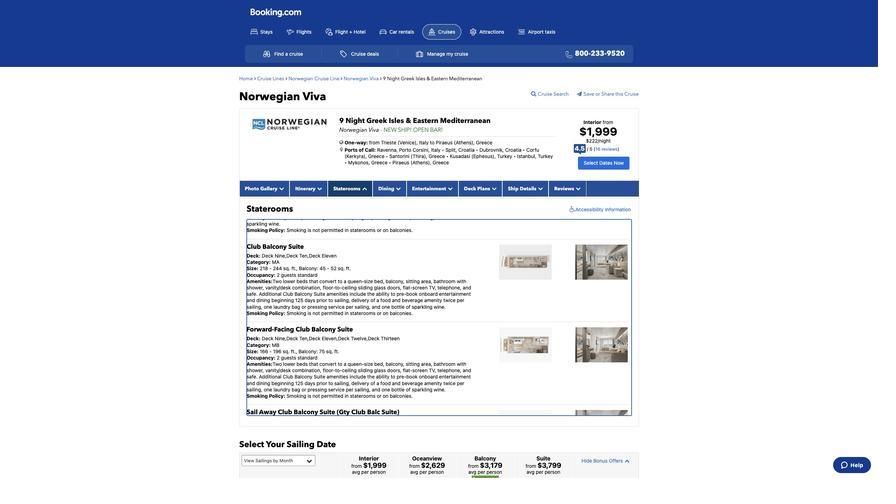Task type: describe. For each thing, give the bounding box(es) containing it.
sailing, down sofa
[[400, 208, 416, 214]]

balcony down category: ma size: 218 - 244 sq. ft., balcony: 45 - 52 sq. ft. occupancy: 2 guests standard amenities:
[[295, 291, 313, 297]]

pressing inside the 204 - 244 sq. ft., balcony: 46 - 62 sq. ft. up to 4 guests two lower beds that convert to a queen-size bed, double sofa bed, balcony, sitting area, spacious bathroom with shower, vanity/desk combination, floor-to-ceiling sliding glass doors, flat- screen tv, telephone, and safe. additional club balcony suite amenities include the ability to pre- book onboard entertainment and dining beginning 125 days prior to sailing, delivery of a food and beverage amenity twice per sailing, one laundry bag or pressing service per sailing, and one bottle of sparkling wine. smoking policy: smoking is not permitted in staterooms or on balconies.
[[372, 215, 391, 221]]

norwegian right 'line'
[[344, 75, 369, 82]]

hide bonus offers
[[582, 458, 623, 464]]

• up istanbul,
[[523, 147, 525, 153]]

9 night greek isles & eastern mediterranean norwegian viva - new ship! open bar!
[[339, 116, 491, 134]]

9 night greek isles & eastern mediterranean
[[383, 75, 482, 82]]

two for balcony
[[273, 278, 282, 284]]

flat- inside the 204 - 244 sq. ft., balcony: 46 - 62 sq. ft. up to 4 guests two lower beds that convert to a queen-size bed, double sofa bed, balcony, sitting area, spacious bathroom with shower, vanity/desk combination, floor-to-ceiling sliding glass doors, flat- screen tv, telephone, and safe. additional club balcony suite amenities include the ability to pre- book onboard entertainment and dining beginning 125 days prior to sailing, delivery of a food and beverage amenity twice per sailing, one laundry bag or pressing service per sailing, and one bottle of sparkling wine. smoking policy: smoking is not permitted in staterooms or on balconies.
[[458, 196, 468, 201]]

norwegian right lines
[[289, 75, 313, 82]]

46
[[321, 176, 327, 182]]

delivery for forward-facing club balcony suite
[[352, 380, 369, 386]]

queen- inside the 204 - 244 sq. ft., balcony: 46 - 62 sq. ft. up to 4 guests two lower beds that convert to a queen-size bed, double sofa bed, balcony, sitting area, spacious bathroom with shower, vanity/desk combination, floor-to-ceiling sliding glass doors, flat- screen tv, telephone, and safe. additional club balcony suite amenities include the ability to pre- book onboard entertainment and dining beginning 125 days prior to sailing, delivery of a food and beverage amenity twice per sailing, one laundry bag or pressing service per sailing, and one bottle of sparkling wine. smoking policy: smoking is not permitted in staterooms or on balconies.
[[349, 189, 365, 195]]

1 vertical spatial italy
[[431, 147, 441, 153]]

line
[[330, 75, 340, 82]]

that for club
[[309, 361, 318, 367]]

not for suite
[[313, 310, 320, 316]]

kusadasi
[[450, 153, 470, 159]]

sailing, down '52'
[[334, 297, 350, 303]]

eastern for 9 night greek isles & eastern mediterranean
[[431, 75, 448, 82]]

porto
[[399, 147, 412, 153]]

norwegian viva main content
[[236, 70, 643, 478]]

suite inside club balcony suite deck: deck nine,deck ten,deck eleven
[[288, 243, 304, 251]]

deck inside the forward-facing club balcony suite deck: deck nine,deck ten,deck eleven,deck twelve,deck thirteen
[[262, 336, 273, 342]]

eastern for 9 night greek isles & eastern mediterranean norwegian viva - new ship! open bar!
[[413, 116, 438, 125]]

deck inside deck plans dropdown button
[[464, 185, 476, 192]]

smoking up forward-
[[247, 310, 268, 316]]

entertainment button
[[407, 181, 459, 197]]

in inside the 204 - 244 sq. ft., balcony: 46 - 62 sq. ft. up to 4 guests two lower beds that convert to a queen-size bed, double sofa bed, balcony, sitting area, spacious bathroom with shower, vanity/desk combination, floor-to-ceiling sliding glass doors, flat- screen tv, telephone, and safe. additional club balcony suite amenities include the ability to pre- book onboard entertainment and dining beginning 125 days prior to sailing, delivery of a food and beverage amenity twice per sailing, one laundry bag or pressing service per sailing, and one bottle of sparkling wine. smoking policy: smoking is not permitted in staterooms or on balconies.
[[345, 227, 349, 233]]

photo
[[245, 185, 259, 192]]

ten,deck inside the forward-facing club balcony suite deck: deck nine,deck ten,deck eleven,deck twelve,deck thirteen
[[299, 336, 321, 342]]

view sailings by month
[[244, 458, 293, 463]]

one down staterooms dropdown button in the left of the page
[[328, 215, 336, 221]]

cruise lines link
[[257, 75, 284, 82]]

to- inside the 204 - 244 sq. ft., balcony: 46 - 62 sq. ft. up to 4 guests two lower beds that convert to a queen-size bed, double sofa bed, balcony, sitting area, spacious bathroom with shower, vanity/desk combination, floor-to-ceiling sliding glass doors, flat- screen tv, telephone, and safe. additional club balcony suite amenities include the ability to pre- book onboard entertainment and dining beginning 125 days prior to sailing, delivery of a food and beverage amenity twice per sailing, one laundry bag or pressing service per sailing, and one bottle of sparkling wine. smoking policy: smoking is not permitted in staterooms or on balconies.
[[391, 196, 398, 201]]

deals
[[367, 51, 379, 57]]

food for forward-facing club balcony suite
[[381, 380, 391, 386]]

per inside interior from $1,999 avg per person
[[361, 469, 369, 475]]

standard inside category: mb size: 166 - 196 sq. ft., balcony: 75 sq. ft. occupancy: 2 guests standard amenities:
[[298, 355, 318, 361]]

prior for club
[[317, 380, 327, 386]]

in for forward-facing club balcony suite
[[345, 393, 349, 399]]

balcony up sailing
[[294, 408, 318, 417]]

amenities inside the 204 - 244 sq. ft., balcony: 46 - 62 sq. ft. up to 4 guests two lower beds that convert to a queen-size bed, double sofa bed, balcony, sitting area, spacious bathroom with shower, vanity/desk combination, floor-to-ceiling sliding glass doors, flat- screen tv, telephone, and safe. additional club balcony suite amenities include the ability to pre- book onboard entertainment and dining beginning 125 days prior to sailing, delivery of a food and beverage amenity twice per sailing, one laundry bag or pressing service per sailing, and one bottle of sparkling wine. smoking policy: smoking is not permitted in staterooms or on balconies.
[[387, 202, 409, 208]]

amenities: inside category: ma size: 218 - 244 sq. ft., balcony: 45 - 52 sq. ft. occupancy: 2 guests standard amenities:
[[247, 278, 273, 284]]

)
[[618, 146, 620, 152]]

book for club balcony suite
[[406, 291, 418, 297]]

guests for 196
[[281, 355, 296, 361]]

with for club balcony suite
[[457, 278, 466, 284]]

night
[[599, 138, 611, 144]]

ft., for club
[[291, 348, 297, 354]]

additional for club balcony suite
[[259, 291, 282, 297]]

sailing, up forward-
[[247, 304, 263, 310]]

$222
[[586, 138, 598, 144]]

sparkling for club balcony suite
[[412, 304, 433, 310]]

balcony inside balcony from $3,179 avg per person
[[475, 456, 496, 462]]

balc
[[367, 408, 380, 417]]

person for $3,799
[[545, 469, 561, 475]]

your
[[266, 439, 285, 451]]

- right 218
[[269, 266, 272, 272]]

on inside the 204 - 244 sq. ft., balcony: 46 - 62 sq. ft. up to 4 guests two lower beds that convert to a queen-size bed, double sofa bed, balcony, sitting area, spacious bathroom with shower, vanity/desk combination, floor-to-ceiling sliding glass doors, flat- screen tv, telephone, and safe. additional club balcony suite amenities include the ability to pre- book onboard entertainment and dining beginning 125 days prior to sailing, delivery of a food and beverage amenity twice per sailing, one laundry bag or pressing service per sailing, and one bottle of sparkling wine. smoking policy: smoking is not permitted in staterooms or on balconies.
[[383, 227, 389, 233]]

person for $2,629
[[429, 469, 444, 475]]

suite from $3,799 avg per person
[[526, 456, 562, 475]]

car rentals
[[390, 29, 414, 35]]

call:
[[365, 147, 376, 153]]

1 vertical spatial staterooms
[[247, 203, 293, 215]]

cruise deals link
[[332, 47, 387, 61]]

days for club
[[305, 380, 315, 386]]

chevron down image inside reviews dropdown button
[[574, 186, 581, 191]]

save
[[584, 91, 594, 97]]

204 - 244 sq. ft., balcony: 46 - 62 sq. ft. up to 4 guests two lower beds that convert to a queen-size bed, double sofa bed, balcony, sitting area, spacious bathroom with shower, vanity/desk combination, floor-to-ceiling sliding glass doors, flat- screen tv, telephone, and safe. additional club balcony suite amenities include the ability to pre- book onboard entertainment and dining beginning 125 days prior to sailing, delivery of a food and beverage amenity twice per sailing, one laundry bag or pressing service per sailing, and one bottle of sparkling wine. smoking policy: smoking is not permitted in staterooms or on balconies.
[[247, 176, 475, 233]]

screen inside the 204 - 244 sq. ft., balcony: 46 - 62 sq. ft. up to 4 guests two lower beds that convert to a queen-size bed, double sofa bed, balcony, sitting area, spacious bathroom with shower, vanity/desk combination, floor-to-ceiling sliding glass doors, flat- screen tv, telephone, and safe. additional club balcony suite amenities include the ability to pre- book onboard entertainment and dining beginning 125 days prior to sailing, delivery of a food and beverage amenity twice per sailing, one laundry bag or pressing service per sailing, and one bottle of sparkling wine. smoking policy: smoking is not permitted in staterooms or on balconies.
[[247, 202, 262, 208]]

flight
[[335, 29, 348, 35]]

santorini (thira), greece • kusadasi (ephesus), turkey • istanbul, turkey • mykonos, greece • piraeus (athens), greece
[[345, 153, 553, 165]]

information
[[605, 206, 631, 212]]

include for club balcony suite
[[350, 291, 366, 297]]

away
[[259, 408, 276, 417]]

800-233-9520 link
[[563, 49, 625, 59]]

16
[[596, 146, 601, 152]]

laundry inside the 204 - 244 sq. ft., balcony: 46 - 62 sq. ft. up to 4 guests two lower beds that convert to a queen-size bed, double sofa bed, balcony, sitting area, spacious bathroom with shower, vanity/desk combination, floor-to-ceiling sliding glass doors, flat- screen tv, telephone, and safe. additional club balcony suite amenities include the ability to pre- book onboard entertainment and dining beginning 125 days prior to sailing, delivery of a food and beverage amenity twice per sailing, one laundry bag or pressing service per sailing, and one bottle of sparkling wine. smoking policy: smoking is not permitted in staterooms or on balconies.
[[338, 215, 354, 221]]

16 reviews link
[[596, 146, 618, 152]]

ship details button
[[503, 181, 549, 197]]

0 vertical spatial viva
[[370, 75, 379, 82]]

ports
[[345, 147, 358, 153]]

sailing, down 'itinerary' dropdown button
[[311, 215, 326, 221]]

(athens), inside santorini (thira), greece • kusadasi (ephesus), turkey • istanbul, turkey • mykonos, greece • piraeus (athens), greece
[[411, 160, 432, 165]]

- inside category: mb size: 166 - 196 sq. ft., balcony: 75 sq. ft. occupancy: 2 guests standard amenities:
[[270, 348, 272, 354]]

balcony down category: mb size: 166 - 196 sq. ft., balcony: 75 sq. ft. occupancy: 2 guests standard amenities:
[[295, 374, 313, 380]]

convert for suite
[[320, 278, 337, 284]]

the for forward-facing club balcony suite
[[367, 374, 375, 380]]

one up thirteen
[[382, 304, 390, 310]]

ft., inside the 204 - 244 sq. ft., balcony: 46 - 62 sq. ft. up to 4 guests two lower beds that convert to a queen-size bed, double sofa bed, balcony, sitting area, spacious bathroom with shower, vanity/desk combination, floor-to-ceiling sliding glass doors, flat- screen tv, telephone, and safe. additional club balcony suite amenities include the ability to pre- book onboard entertainment and dining beginning 125 days prior to sailing, delivery of a food and beverage amenity twice per sailing, one laundry bag or pressing service per sailing, and one bottle of sparkling wine. smoking policy: smoking is not permitted in staterooms or on balconies.
[[292, 176, 299, 182]]

1 angle right image from the left
[[254, 76, 256, 81]]

way:
[[357, 139, 368, 145]]

permitted for club balcony suite
[[321, 310, 343, 316]]

greece inside corfu (kerkyra), greece
[[368, 153, 385, 159]]

suite inside the 204 - 244 sq. ft., balcony: 46 - 62 sq. ft. up to 4 guests two lower beds that convert to a queen-size bed, double sofa bed, balcony, sitting area, spacious bathroom with shower, vanity/desk combination, floor-to-ceiling sliding glass doors, flat- screen tv, telephone, and safe. additional club balcony suite amenities include the ability to pre- book onboard entertainment and dining beginning 125 days prior to sailing, delivery of a food and beverage amenity twice per sailing, one laundry bag or pressing service per sailing, and one bottle of sparkling wine. smoking policy: smoking is not permitted in staterooms or on balconies.
[[374, 202, 386, 208]]

wine. for suite
[[434, 387, 446, 393]]

45
[[320, 266, 326, 272]]

club down category: ma size: 218 - 244 sq. ft., balcony: 45 - 52 sq. ft. occupancy: 2 guests standard amenities:
[[283, 291, 293, 297]]

prior inside the 204 - 244 sq. ft., balcony: 46 - 62 sq. ft. up to 4 guests two lower beds that convert to a queen-size bed, double sofa bed, balcony, sitting area, spacious bathroom with shower, vanity/desk combination, floor-to-ceiling sliding glass doors, flat- screen tv, telephone, and safe. additional club balcony suite amenities include the ability to pre- book onboard entertainment and dining beginning 125 days prior to sailing, delivery of a food and beverage amenity twice per sailing, one laundry bag or pressing service per sailing, and one bottle of sparkling wine. smoking policy: smoking is not permitted in staterooms or on balconies.
[[382, 208, 393, 214]]

lower for facing
[[283, 361, 295, 367]]

safe. for forward-facing club balcony suite
[[247, 374, 258, 380]]

occupancy: inside category: mb size: 166 - 196 sq. ft., balcony: 75 sq. ft. occupancy: 2 guests standard amenities:
[[247, 355, 276, 361]]

cabin image for deck nine,deck ten,deck eleven deck on norwegian viva image
[[576, 245, 628, 280]]

category: ma size: 218 - 244 sq. ft., balcony: 45 - 52 sq. ft. occupancy: 2 guests standard amenities:
[[247, 259, 351, 284]]

staterooms for forward-facing club balcony suite
[[350, 393, 376, 399]]

amenity for suite
[[424, 380, 442, 386]]

one up away
[[264, 387, 272, 393]]

angle right image for cruise
[[286, 76, 287, 81]]

reviews
[[554, 185, 574, 192]]

smoking up facing
[[287, 310, 306, 316]]

flat- for club balcony suite
[[403, 285, 412, 291]]

booking.com home image
[[251, 8, 301, 17]]

sq. down club balcony suite deck: deck nine,deck ten,deck eleven
[[283, 266, 290, 272]]

facing
[[274, 325, 294, 334]]

125 for club
[[295, 380, 303, 386]]

chevron down image for dining
[[394, 186, 401, 191]]

travel menu navigation
[[245, 45, 633, 63]]

smoking up sail
[[247, 393, 268, 399]]

- left '52'
[[327, 266, 329, 272]]

find a cruise
[[274, 51, 303, 57]]

santorini
[[390, 153, 410, 159]]

204
[[260, 176, 269, 182]]

- inside 9 night greek isles & eastern mediterranean norwegian viva - new ship! open bar!
[[381, 126, 382, 134]]

cabin image for deck eleven deck on norwegian viva image
[[576, 410, 628, 445]]

one-way: from trieste (venice), italy to piraeus (athens), greece
[[345, 139, 493, 145]]

62
[[332, 176, 338, 182]]

pressing for suite
[[308, 304, 327, 310]]

the for club balcony suite
[[367, 291, 375, 297]]

balcony: for club
[[299, 348, 318, 354]]

flat- for forward-facing club balcony suite
[[403, 368, 412, 374]]

open
[[413, 126, 429, 134]]

suite inside the forward-facing club balcony suite deck: deck nine,deck ten,deck eleven,deck twelve,deck thirteen
[[337, 325, 353, 334]]

select          dates now
[[584, 160, 624, 166]]

balconies. inside the 204 - 244 sq. ft., balcony: 46 - 62 sq. ft. up to 4 guests two lower beds that convert to a queen-size bed, double sofa bed, balcony, sitting area, spacious bathroom with shower, vanity/desk combination, floor-to-ceiling sliding glass doors, flat- screen tv, telephone, and safe. additional club balcony suite amenities include the ability to pre- book onboard entertainment and dining beginning 125 days prior to sailing, delivery of a food and beverage amenity twice per sailing, one laundry bag or pressing service per sailing, and one bottle of sparkling wine. smoking policy: smoking is not permitted in staterooms or on balconies.
[[390, 227, 413, 233]]

beginning inside the 204 - 244 sq. ft., balcony: 46 - 62 sq. ft. up to 4 guests two lower beds that convert to a queen-size bed, double sofa bed, balcony, sitting area, spacious bathroom with shower, vanity/desk combination, floor-to-ceiling sliding glass doors, flat- screen tv, telephone, and safe. additional club balcony suite amenities include the ability to pre- book onboard entertainment and dining beginning 125 days prior to sailing, delivery of a food and beverage amenity twice per sailing, one laundry bag or pressing service per sailing, and one bottle of sparkling wine. smoking policy: smoking is not permitted in staterooms or on balconies.
[[337, 208, 360, 214]]

ten,deck inside club balcony suite deck: deck nine,deck ten,deck eleven
[[299, 253, 321, 259]]

sparkling inside the 204 - 244 sq. ft., balcony: 46 - 62 sq. ft. up to 4 guests two lower beds that convert to a queen-size bed, double sofa bed, balcony, sitting area, spacious bathroom with shower, vanity/desk combination, floor-to-ceiling sliding glass doors, flat- screen tv, telephone, and safe. additional club balcony suite amenities include the ability to pre- book onboard entertainment and dining beginning 125 days prior to sailing, delivery of a food and beverage amenity twice per sailing, one laundry bag or pressing service per sailing, and one bottle of sparkling wine. smoking policy: smoking is not permitted in staterooms or on balconies.
[[247, 221, 267, 227]]

shower, for forward-facing club balcony suite
[[247, 368, 264, 374]]

taxis
[[545, 29, 556, 35]]

spacious
[[247, 196, 267, 201]]

double
[[387, 189, 403, 195]]

2 inside category: mb size: 166 - 196 sq. ft., balcony: 75 sq. ft. occupancy: 2 guests standard amenities:
[[277, 355, 280, 361]]

view
[[244, 458, 254, 463]]

ft. inside category: ma size: 218 - 244 sq. ft., balcony: 45 - 52 sq. ft. occupancy: 2 guests standard amenities:
[[346, 266, 351, 272]]

125 inside the 204 - 244 sq. ft., balcony: 46 - 62 sq. ft. up to 4 guests two lower beds that convert to a queen-size bed, double sofa bed, balcony, sitting area, spacious bathroom with shower, vanity/desk combination, floor-to-ceiling sliding glass doors, flat- screen tv, telephone, and safe. additional club balcony suite amenities include the ability to pre- book onboard entertainment and dining beginning 125 days prior to sailing, delivery of a food and beverage amenity twice per sailing, one laundry bag or pressing service per sailing, and one bottle of sparkling wine. smoking policy: smoking is not permitted in staterooms or on balconies.
[[361, 208, 369, 214]]

0 horizontal spatial italy
[[419, 139, 429, 145]]

sq. up 4
[[284, 176, 291, 182]]

& for 9 night greek isles & eastern mediterranean
[[427, 75, 430, 82]]

cruise left 'line'
[[315, 75, 329, 82]]

staterooms button
[[328, 181, 373, 197]]

balcony inside the 204 - 244 sq. ft., balcony: 46 - 62 sq. ft. up to 4 guests two lower beds that convert to a queen-size bed, double sofa bed, balcony, sitting area, spacious bathroom with shower, vanity/desk combination, floor-to-ceiling sliding glass doors, flat- screen tv, telephone, and safe. additional club balcony suite amenities include the ability to pre- book onboard entertainment and dining beginning 125 days prior to sailing, delivery of a food and beverage amenity twice per sailing, one laundry bag or pressing service per sailing, and one bottle of sparkling wine. smoking policy: smoking is not permitted in staterooms or on balconies.
[[355, 202, 373, 208]]

chevron down image for plans
[[490, 186, 497, 191]]

by
[[273, 458, 278, 463]]

area, for forward-facing club balcony suite
[[421, 361, 432, 367]]

cruises
[[438, 29, 455, 35]]

(
[[594, 146, 596, 152]]

pre- for club balcony suite
[[397, 291, 406, 297]]

- right 204
[[270, 176, 273, 182]]

sparkling for forward-facing club balcony suite
[[412, 387, 433, 393]]

occupancy: inside category: ma size: 218 - 244 sq. ft., balcony: 45 - 52 sq. ft. occupancy: 2 guests standard amenities:
[[247, 272, 276, 278]]

up
[[277, 183, 283, 189]]

hotel
[[354, 29, 366, 35]]

stays link
[[245, 24, 278, 39]]

bottle inside the 204 - 244 sq. ft., balcony: 46 - 62 sq. ft. up to 4 guests two lower beds that convert to a queen-size bed, double sofa bed, balcony, sitting area, spacious bathroom with shower, vanity/desk combination, floor-to-ceiling sliding glass doors, flat- screen tv, telephone, and safe. additional club balcony suite amenities include the ability to pre- book onboard entertainment and dining beginning 125 days prior to sailing, delivery of a food and beverage amenity twice per sailing, one laundry bag or pressing service per sailing, and one bottle of sparkling wine. smoking policy: smoking is not permitted in staterooms or on balconies.
[[455, 215, 469, 221]]

deck inside club balcony suite deck: deck nine,deck ten,deck eleven
[[262, 253, 273, 259]]

sq. right 196
[[283, 348, 290, 354]]

greece down ravenna, porto corsini, italy • split, croatia • dubrovnik, croatia •
[[429, 153, 445, 159]]

floor- inside the 204 - 244 sq. ft., balcony: 46 - 62 sq. ft. up to 4 guests two lower beds that convert to a queen-size bed, double sofa bed, balcony, sitting area, spacious bathroom with shower, vanity/desk combination, floor-to-ceiling sliding glass doors, flat- screen tv, telephone, and safe. additional club balcony suite amenities include the ability to pre- book onboard entertainment and dining beginning 125 days prior to sailing, delivery of a food and beverage amenity twice per sailing, one laundry bag or pressing service per sailing, and one bottle of sparkling wine. smoking policy: smoking is not permitted in staterooms or on balconies.
[[378, 196, 391, 201]]

club down category: mb size: 166 - 196 sq. ft., balcony: 75 sq. ft. occupancy: 2 guests standard amenities:
[[283, 374, 293, 380]]

244 inside category: ma size: 218 - 244 sq. ft., balcony: 45 - 52 sq. ft. occupancy: 2 guests standard amenities:
[[273, 266, 282, 272]]

avg for $2,629
[[410, 469, 418, 475]]

rentals
[[399, 29, 414, 35]]

combination, for club
[[292, 368, 322, 374]]

viva inside 9 night greek isles & eastern mediterranean norwegian viva - new ship! open bar!
[[369, 126, 379, 134]]

sailing, up the (gty
[[334, 380, 350, 386]]

cruises link
[[423, 24, 461, 39]]

include inside the 204 - 244 sq. ft., balcony: 46 - 62 sq. ft. up to 4 guests two lower beds that convert to a queen-size bed, double sofa bed, balcony, sitting area, spacious bathroom with shower, vanity/desk combination, floor-to-ceiling sliding glass doors, flat- screen tv, telephone, and safe. additional club balcony suite amenities include the ability to pre- book onboard entertainment and dining beginning 125 days prior to sailing, delivery of a food and beverage amenity twice per sailing, one laundry bag or pressing service per sailing, and one bottle of sparkling wine. smoking policy: smoking is not permitted in staterooms or on balconies.
[[410, 202, 426, 208]]

• down santorini
[[389, 160, 391, 165]]

balcony from $3,179 avg per person
[[468, 456, 503, 475]]

from up call:
[[369, 139, 380, 145]]

norwegian cruise line image
[[252, 118, 327, 131]]

(gty
[[337, 408, 350, 417]]

• up '(ephesus),'
[[476, 147, 478, 153]]

corfu (kerkyra), greece
[[345, 147, 539, 159]]

smoking up club balcony suite deck: deck nine,deck ten,deck eleven
[[287, 227, 306, 233]]

lower for balcony
[[283, 278, 295, 284]]

suite)
[[382, 408, 399, 417]]

cabin image for deck nine,deck ten,deck eleven,deck twelve,deck thirteen deck on norwegian viva image
[[576, 327, 628, 363]]

a inside 'navigation'
[[285, 51, 288, 57]]

52
[[331, 266, 337, 272]]

service for club balcony suite
[[328, 304, 345, 310]]

on for forward-facing club balcony suite
[[383, 393, 389, 399]]

& for 9 night greek isles & eastern mediterranean norwegian viva - new ship! open bar!
[[406, 116, 411, 125]]

in for club balcony suite
[[345, 310, 349, 316]]

balcony inside club balcony suite deck: deck nine,deck ten,deck eleven
[[263, 243, 287, 251]]

that inside the 204 - 244 sq. ft., balcony: 46 - 62 sq. ft. up to 4 guests two lower beds that convert to a queen-size bed, double sofa bed, balcony, sitting area, spacious bathroom with shower, vanity/desk combination, floor-to-ceiling sliding glass doors, flat- screen tv, telephone, and safe. additional club balcony suite amenities include the ability to pre- book onboard entertainment and dining beginning 125 days prior to sailing, delivery of a food and beverage amenity twice per sailing, one laundry bag or pressing service per sailing, and one bottle of sparkling wine. smoking policy: smoking is not permitted in staterooms or on balconies.
[[311, 189, 320, 195]]

1 vertical spatial viva
[[303, 89, 326, 104]]

1 horizontal spatial norwegian viva
[[344, 75, 379, 82]]

save or share this cruise link
[[577, 91, 639, 97]]

reviews button
[[549, 181, 587, 197]]

ceiling for club balcony suite
[[342, 285, 357, 291]]

food inside the 204 - 244 sq. ft., balcony: 46 - 62 sq. ft. up to 4 guests two lower beds that convert to a queen-size bed, double sofa bed, balcony, sitting area, spacious bathroom with shower, vanity/desk combination, floor-to-ceiling sliding glass doors, flat- screen tv, telephone, and safe. additional club balcony suite amenities include the ability to pre- book onboard entertainment and dining beginning 125 days prior to sailing, delivery of a food and beverage amenity twice per sailing, one laundry bag or pressing service per sailing, and one bottle of sparkling wine. smoking policy: smoking is not permitted in staterooms or on balconies.
[[446, 208, 457, 214]]

from for oceanview from $2,629 avg per person
[[409, 463, 420, 469]]

telephone, for club balcony suite
[[438, 285, 462, 291]]

• down ravenna,
[[386, 153, 388, 159]]

flights link
[[281, 24, 317, 39]]

plans
[[478, 185, 490, 192]]

ceiling inside the 204 - 244 sq. ft., balcony: 46 - 62 sq. ft. up to 4 guests two lower beds that convert to a queen-size bed, double sofa bed, balcony, sitting area, spacious bathroom with shower, vanity/desk combination, floor-to-ceiling sliding glass doors, flat- screen tv, telephone, and safe. additional club balcony suite amenities include the ability to pre- book onboard entertainment and dining beginning 125 days prior to sailing, delivery of a food and beverage amenity twice per sailing, one laundry bag or pressing service per sailing, and one bottle of sparkling wine. smoking policy: smoking is not permitted in staterooms or on balconies.
[[398, 196, 412, 201]]

two inside the 204 - 244 sq. ft., balcony: 46 - 62 sq. ft. up to 4 guests two lower beds that convert to a queen-size bed, double sofa bed, balcony, sitting area, spacious bathroom with shower, vanity/desk combination, floor-to-ceiling sliding glass doors, flat- screen tv, telephone, and safe. additional club balcony suite amenities include the ability to pre- book onboard entertainment and dining beginning 125 days prior to sailing, delivery of a food and beverage amenity twice per sailing, one laundry bag or pressing service per sailing, and one bottle of sparkling wine. smoking policy: smoking is not permitted in staterooms or on balconies.
[[274, 189, 283, 195]]

convert inside the 204 - 244 sq. ft., balcony: 46 - 62 sq. ft. up to 4 guests two lower beds that convert to a queen-size bed, double sofa bed, balcony, sitting area, spacious bathroom with shower, vanity/desk combination, floor-to-ceiling sliding glass doors, flat- screen tv, telephone, and safe. additional club balcony suite amenities include the ability to pre- book onboard entertainment and dining beginning 125 days prior to sailing, delivery of a food and beverage amenity twice per sailing, one laundry bag or pressing service per sailing, and one bottle of sparkling wine. smoking policy: smoking is not permitted in staterooms or on balconies.
[[321, 189, 338, 195]]

• down ravenna, porto corsini, italy • split, croatia • dubrovnik, croatia •
[[446, 153, 449, 159]]

sailing, down 'entertainment'
[[419, 215, 435, 221]]

staterooms inside the 204 - 244 sq. ft., balcony: 46 - 62 sq. ft. up to 4 guests two lower beds that convert to a queen-size bed, double sofa bed, balcony, sitting area, spacious bathroom with shower, vanity/desk combination, floor-to-ceiling sliding glass doors, flat- screen tv, telephone, and safe. additional club balcony suite amenities include the ability to pre- book onboard entertainment and dining beginning 125 days prior to sailing, delivery of a food and beverage amenity twice per sailing, one laundry bag or pressing service per sailing, and one bottle of sparkling wine. smoking policy: smoking is not permitted in staterooms or on balconies.
[[350, 227, 376, 233]]

car rentals link
[[374, 24, 420, 39]]

accessibility
[[576, 206, 604, 212]]

0 vertical spatial (athens),
[[454, 139, 475, 145]]

ma
[[272, 259, 280, 265]]

category: for forward-
[[247, 342, 271, 348]]

with inside the 204 - 244 sq. ft., balcony: 46 - 62 sq. ft. up to 4 guests two lower beds that convert to a queen-size bed, double sofa bed, balcony, sitting area, spacious bathroom with shower, vanity/desk combination, floor-to-ceiling sliding glass doors, flat- screen tv, telephone, and safe. additional club balcony suite amenities include the ability to pre- book onboard entertainment and dining beginning 125 days prior to sailing, delivery of a food and beverage amenity twice per sailing, one laundry bag or pressing service per sailing, and one bottle of sparkling wine. smoking policy: smoking is not permitted in staterooms or on balconies.
[[291, 196, 301, 201]]

cruise for cruise deals
[[351, 51, 366, 57]]

balcony, inside the 204 - 244 sq. ft., balcony: 46 - 62 sq. ft. up to 4 guests two lower beds that convert to a queen-size bed, double sofa bed, balcony, sitting area, spacious bathroom with shower, vanity/desk combination, floor-to-ceiling sliding glass doors, flat- screen tv, telephone, and safe. additional club balcony suite amenities include the ability to pre- book onboard entertainment and dining beginning 125 days prior to sailing, delivery of a food and beverage amenity twice per sailing, one laundry bag or pressing service per sailing, and one bottle of sparkling wine. smoking policy: smoking is not permitted in staterooms or on balconies.
[[426, 189, 445, 195]]

$3,179
[[480, 462, 503, 470]]

eleven,deck
[[322, 336, 350, 342]]

greece down ravenna,
[[371, 160, 388, 165]]

• left istanbul,
[[514, 153, 516, 159]]

policy: for facing
[[269, 393, 285, 399]]

club right away
[[278, 408, 292, 417]]

smoking down spacious
[[247, 227, 268, 233]]

sq. right 62
[[339, 176, 346, 182]]

club inside club balcony suite deck: deck nine,deck ten,deck eleven
[[247, 243, 261, 251]]

manage
[[427, 51, 445, 57]]

4.5
[[575, 145, 585, 152]]

9 for 9 night greek isles & eastern mediterranean
[[383, 75, 386, 82]]

size inside the 204 - 244 sq. ft., balcony: 46 - 62 sq. ft. up to 4 guests two lower beds that convert to a queen-size bed, double sofa bed, balcony, sitting area, spacious bathroom with shower, vanity/desk combination, floor-to-ceiling sliding glass doors, flat- screen tv, telephone, and safe. additional club balcony suite amenities include the ability to pre- book onboard entertainment and dining beginning 125 days prior to sailing, delivery of a food and beverage amenity twice per sailing, one laundry bag or pressing service per sailing, and one bottle of sparkling wine. smoking policy: smoking is not permitted in staterooms or on balconies.
[[365, 189, 374, 195]]

1 horizontal spatial piraeus
[[436, 139, 453, 145]]

onboard for forward-facing club balcony suite
[[419, 374, 438, 380]]

cruise deals
[[351, 51, 379, 57]]

sail away club balcony suite (gty club balc suite)
[[247, 408, 399, 417]]

greece up dubrovnik,
[[476, 139, 493, 145]]

from for suite from $3,799 avg per person
[[526, 463, 536, 469]]

one up forward-
[[264, 304, 272, 310]]

vanity/desk inside the 204 - 244 sq. ft., balcony: 46 - 62 sq. ft. up to 4 guests two lower beds that convert to a queen-size bed, double sofa bed, balcony, sitting area, spacious bathroom with shower, vanity/desk combination, floor-to-ceiling sliding glass doors, flat- screen tv, telephone, and safe. additional club balcony suite amenities include the ability to pre- book onboard entertainment and dining beginning 125 days prior to sailing, delivery of a food and beverage amenity twice per sailing, one laundry bag or pressing service per sailing, and one bottle of sparkling wine. smoking policy: smoking is not permitted in staterooms or on balconies.
[[321, 196, 346, 201]]

onboard for club balcony suite
[[419, 291, 438, 297]]

size for club balcony suite
[[364, 278, 373, 284]]

accessibility information
[[576, 206, 631, 212]]

permitted inside the 204 - 244 sq. ft., balcony: 46 - 62 sq. ft. up to 4 guests two lower beds that convert to a queen-size bed, double sofa bed, balcony, sitting area, spacious bathroom with shower, vanity/desk combination, floor-to-ceiling sliding glass doors, flat- screen tv, telephone, and safe. additional club balcony suite amenities include the ability to pre- book onboard entertainment and dining beginning 125 days prior to sailing, delivery of a food and beverage amenity twice per sailing, one laundry bag or pressing service per sailing, and one bottle of sparkling wine. smoking policy: smoking is not permitted in staterooms or on balconies.
[[321, 227, 343, 233]]

days for suite
[[305, 297, 315, 303]]

ability inside the 204 - 244 sq. ft., balcony: 46 - 62 sq. ft. up to 4 guests two lower beds that convert to a queen-size bed, double sofa bed, balcony, sitting area, spacious bathroom with shower, vanity/desk combination, floor-to-ceiling sliding glass doors, flat- screen tv, telephone, and safe. additional club balcony suite amenities include the ability to pre- book onboard entertainment and dining beginning 125 days prior to sailing, delivery of a food and beverage amenity twice per sailing, one laundry bag or pressing service per sailing, and one bottle of sparkling wine. smoking policy: smoking is not permitted in staterooms or on balconies.
[[436, 202, 450, 208]]

deck: inside club balcony suite deck: deck nine,deck ten,deck eleven
[[247, 253, 261, 259]]

beverage inside the 204 - 244 sq. ft., balcony: 46 - 62 sq. ft. up to 4 guests two lower beds that convert to a queen-size bed, double sofa bed, balcony, sitting area, spacious bathroom with shower, vanity/desk combination, floor-to-ceiling sliding glass doors, flat- screen tv, telephone, and safe. additional club balcony suite amenities include the ability to pre- book onboard entertainment and dining beginning 125 days prior to sailing, delivery of a food and beverage amenity twice per sailing, one laundry bag or pressing service per sailing, and one bottle of sparkling wine. smoking policy: smoking is not permitted in staterooms or on balconies.
[[247, 215, 268, 221]]

bag inside the 204 - 244 sq. ft., balcony: 46 - 62 sq. ft. up to 4 guests two lower beds that convert to a queen-size bed, double sofa bed, balcony, sitting area, spacious bathroom with shower, vanity/desk combination, floor-to-ceiling sliding glass doors, flat- screen tv, telephone, and safe. additional club balcony suite amenities include the ability to pre- book onboard entertainment and dining beginning 125 days prior to sailing, delivery of a food and beverage amenity twice per sailing, one laundry bag or pressing service per sailing, and one bottle of sparkling wine. smoking policy: smoking is not permitted in staterooms or on balconies.
[[356, 215, 364, 221]]

(kerkyra),
[[345, 153, 367, 159]]

angle right image
[[380, 76, 382, 81]]

shower, for club balcony suite
[[247, 285, 264, 291]]

ceiling for forward-facing club balcony suite
[[342, 368, 357, 374]]

bathroom for club balcony suite
[[434, 278, 456, 284]]

vanity/desk for suite
[[265, 285, 291, 291]]

cruise search link
[[531, 91, 576, 97]]

twelve,deck
[[351, 336, 380, 342]]

select for select your sailing date
[[239, 439, 264, 451]]

nine,deck inside club balcony suite deck: deck nine,deck ten,deck eleven
[[275, 253, 298, 259]]

244 inside the 204 - 244 sq. ft., balcony: 46 - 62 sq. ft. up to 4 guests two lower beds that convert to a queen-size bed, double sofa bed, balcony, sitting area, spacious bathroom with shower, vanity/desk combination, floor-to-ceiling sliding glass doors, flat- screen tv, telephone, and safe. additional club balcony suite amenities include the ability to pre- book onboard entertainment and dining beginning 125 days prior to sailing, delivery of a food and beverage amenity twice per sailing, one laundry bag or pressing service per sailing, and one bottle of sparkling wine. smoking policy: smoking is not permitted in staterooms or on balconies.
[[274, 176, 283, 182]]

one up suite)
[[382, 387, 390, 393]]

ports of call:
[[345, 147, 376, 153]]

suite inside suite from $3,799 avg per person
[[537, 456, 551, 462]]

ship!
[[398, 126, 412, 134]]

per inside oceanview from $2,629 avg per person
[[420, 469, 427, 475]]

prior for suite
[[317, 297, 327, 303]]

• down (kerkyra),
[[345, 160, 347, 165]]

dining for club balcony suite
[[256, 297, 270, 303]]

twice inside the 204 - 244 sq. ft., balcony: 46 - 62 sq. ft. up to 4 guests two lower beds that convert to a queen-size bed, double sofa bed, balcony, sitting area, spacious bathroom with shower, vanity/desk combination, floor-to-ceiling sliding glass doors, flat- screen tv, telephone, and safe. additional club balcony suite amenities include the ability to pre- book onboard entertainment and dining beginning 125 days prior to sailing, delivery of a food and beverage amenity twice per sailing, one laundry bag or pressing service per sailing, and one bottle of sparkling wine. smoking policy: smoking is not permitted in staterooms or on balconies.
[[288, 215, 300, 221]]

deck: inside the forward-facing club balcony suite deck: deck nine,deck ten,deck eleven,deck twelve,deck thirteen
[[247, 336, 261, 342]]

balcony inside the forward-facing club balcony suite deck: deck nine,deck ten,deck eleven,deck twelve,deck thirteen
[[312, 325, 336, 334]]

one down entertainment dropdown button
[[446, 215, 454, 221]]

wine. for deck
[[434, 304, 446, 310]]

4
[[291, 183, 294, 189]]

from for interior from $1,999 $222 / night
[[603, 119, 613, 125]]

entertainment for forward-facing club balcony suite
[[439, 374, 471, 380]]

size: for forward-facing club balcony suite
[[247, 348, 259, 354]]

ft. inside category: mb size: 166 - 196 sq. ft., balcony: 75 sq. ft. occupancy: 2 guests standard amenities:
[[334, 348, 339, 354]]

find a cruise link
[[256, 47, 311, 61]]

select your sailing date
[[239, 439, 336, 451]]

0 horizontal spatial norwegian viva
[[239, 89, 326, 104]]

beverage for forward-facing club balcony suite
[[402, 380, 423, 386]]

2 inside category: ma size: 218 - 244 sq. ft., balcony: 45 - 52 sq. ft. occupancy: 2 guests standard amenities:
[[277, 272, 280, 278]]

beverage for club balcony suite
[[402, 297, 423, 303]]

norwegian down cruise lines
[[239, 89, 300, 104]]

ability for forward-facing club balcony suite
[[376, 374, 390, 380]]

dining
[[378, 185, 394, 192]]

- left 62
[[328, 176, 330, 182]]

floor- for suite
[[323, 285, 335, 291]]

cruise for manage my cruise
[[455, 51, 468, 57]]



Task type: vqa. For each thing, say whether or not it's contained in the screenshot.
the topmost Japanese
no



Task type: locate. For each thing, give the bounding box(es) containing it.
2 vertical spatial ceiling
[[342, 368, 357, 374]]

1 vertical spatial occupancy:
[[247, 355, 276, 361]]

0 horizontal spatial chevron down image
[[278, 186, 284, 191]]

doors, for club balcony suite
[[387, 285, 402, 291]]

interior from $1,999 $222 / night
[[580, 119, 618, 144]]

category: up the 166 at left bottom
[[247, 342, 271, 348]]

bonus
[[594, 458, 608, 464]]

ft., right 196
[[291, 348, 297, 354]]

eastern down manage my cruise dropdown button
[[431, 75, 448, 82]]

chevron down image for gallery
[[278, 186, 284, 191]]

doors,
[[443, 196, 457, 201], [387, 285, 402, 291], [387, 368, 402, 374]]

0 vertical spatial size:
[[247, 266, 259, 272]]

1 nine,deck from the top
[[275, 253, 298, 259]]

from inside suite from $3,799 avg per person
[[526, 463, 536, 469]]

chevron up image
[[361, 186, 367, 191], [623, 459, 630, 463]]

beginning for suite
[[272, 297, 294, 303]]

avg up 'recommended' image
[[469, 469, 477, 475]]

1 vertical spatial service
[[328, 304, 345, 310]]

3 chevron down image from the left
[[446, 186, 453, 191]]

0 vertical spatial on
[[383, 227, 389, 233]]

mediterranean inside 9 night greek isles & eastern mediterranean norwegian viva - new ship! open bar!
[[440, 116, 491, 125]]

standard down the forward-facing club balcony suite deck: deck nine,deck ten,deck eleven,deck twelve,deck thirteen
[[298, 355, 318, 361]]

cruise for cruise search
[[538, 91, 553, 97]]

permitted up the forward-facing club balcony suite deck: deck nine,deck ten,deck eleven,deck twelve,deck thirteen
[[321, 310, 343, 316]]

home link
[[239, 75, 253, 82]]

2 policy: from the top
[[269, 310, 285, 316]]

bar!
[[430, 126, 443, 134]]

area, inside the 204 - 244 sq. ft., balcony: 46 - 62 sq. ft. up to 4 guests two lower beds that convert to a queen-size bed, double sofa bed, balcony, sitting area, spacious bathroom with shower, vanity/desk combination, floor-to-ceiling sliding glass doors, flat- screen tv, telephone, and safe. additional club balcony suite amenities include the ability to pre- book onboard entertainment and dining beginning 125 days prior to sailing, delivery of a food and beverage amenity twice per sailing, one laundry bag or pressing service per sailing, and one bottle of sparkling wine. smoking policy: smoking is not permitted in staterooms or on balconies.
[[462, 189, 473, 195]]

additional for forward-facing club balcony suite
[[259, 374, 282, 380]]

ravenna,
[[377, 147, 398, 153]]

balcony up eleven,deck at the bottom left
[[312, 325, 336, 334]]

0 vertical spatial deck:
[[247, 253, 261, 259]]

bottle for forward-facing club balcony suite
[[392, 387, 405, 393]]

ceiling
[[398, 196, 412, 201], [342, 285, 357, 291], [342, 368, 357, 374]]

not up sail away club balcony suite (gty club balc suite)
[[313, 393, 320, 399]]

onboard inside the 204 - 244 sq. ft., balcony: 46 - 62 sq. ft. up to 4 guests two lower beds that convert to a queen-size bed, double sofa bed, balcony, sitting area, spacious bathroom with shower, vanity/desk combination, floor-to-ceiling sliding glass doors, flat- screen tv, telephone, and safe. additional club balcony suite amenities include the ability to pre- book onboard entertainment and dining beginning 125 days prior to sailing, delivery of a food and beverage amenity twice per sailing, one laundry bag or pressing service per sailing, and one bottle of sparkling wine. smoking policy: smoking is not permitted in staterooms or on balconies.
[[259, 208, 278, 214]]

2 vertical spatial entertainment
[[439, 374, 471, 380]]

2 vertical spatial sliding
[[358, 368, 373, 374]]

beds inside the 204 - 244 sq. ft., balcony: 46 - 62 sq. ft. up to 4 guests two lower beds that convert to a queen-size bed, double sofa bed, balcony, sitting area, spacious bathroom with shower, vanity/desk combination, floor-to-ceiling sliding glass doors, flat- screen tv, telephone, and safe. additional club balcony suite amenities include the ability to pre- book onboard entertainment and dining beginning 125 days prior to sailing, delivery of a food and beverage amenity twice per sailing, one laundry bag or pressing service per sailing, and one bottle of sparkling wine. smoking policy: smoking is not permitted in staterooms or on balconies.
[[298, 189, 309, 195]]

view sailings by month link
[[241, 455, 315, 466]]

2 2 from the top
[[277, 355, 280, 361]]

size: for club balcony suite
[[247, 266, 259, 272]]

laundry for suite
[[274, 304, 290, 310]]

prior up sail away club balcony suite (gty club balc suite)
[[317, 380, 327, 386]]

1 is from the top
[[308, 227, 311, 233]]

days down dining
[[371, 208, 381, 214]]

2 nine,deck from the top
[[275, 336, 298, 342]]

1 horizontal spatial chevron up image
[[623, 459, 630, 463]]

combination, inside the 204 - 244 sq. ft., balcony: 46 - 62 sq. ft. up to 4 guests two lower beds that convert to a queen-size bed, double sofa bed, balcony, sitting area, spacious bathroom with shower, vanity/desk combination, floor-to-ceiling sliding glass doors, flat- screen tv, telephone, and safe. additional club balcony suite amenities include the ability to pre- book onboard entertainment and dining beginning 125 days prior to sailing, delivery of a food and beverage amenity twice per sailing, one laundry bag or pressing service per sailing, and one bottle of sparkling wine. smoking policy: smoking is not permitted in staterooms or on balconies.
[[348, 196, 377, 201]]

cruise search
[[538, 91, 569, 97]]

chevron down image left ship
[[490, 186, 497, 191]]

prior down 45
[[317, 297, 327, 303]]

1 vertical spatial in
[[345, 310, 349, 316]]

mediterranean for 9 night greek isles & eastern mediterranean
[[449, 75, 482, 82]]

amenity inside the 204 - 244 sq. ft., balcony: 46 - 62 sq. ft. up to 4 guests two lower beds that convert to a queen-size bed, double sofa bed, balcony, sitting area, spacious bathroom with shower, vanity/desk combination, floor-to-ceiling sliding glass doors, flat- screen tv, telephone, and safe. additional club balcony suite amenities include the ability to pre- book onboard entertainment and dining beginning 125 days prior to sailing, delivery of a food and beverage amenity twice per sailing, one laundry bag or pressing service per sailing, and one bottle of sparkling wine. smoking policy: smoking is not permitted in staterooms or on balconies.
[[269, 215, 287, 221]]

chevron down image left reviews
[[537, 186, 543, 191]]

0 vertical spatial ten,deck
[[299, 253, 321, 259]]

avg for $3,179
[[469, 469, 477, 475]]

1 vertical spatial nine,deck
[[275, 336, 298, 342]]

is for club
[[308, 393, 311, 399]]

deck plans
[[464, 185, 490, 192]]

/ inside interior from $1,999 $222 / night
[[598, 138, 599, 144]]

2 vertical spatial additional
[[259, 374, 282, 380]]

chevron down image
[[316, 186, 322, 191], [394, 186, 401, 191], [446, 186, 453, 191], [537, 186, 543, 191]]

greek for 9 night greek isles & eastern mediterranean norwegian viva - new ship! open bar!
[[367, 116, 387, 125]]

chevron up image for staterooms
[[361, 186, 367, 191]]

lower inside the 204 - 244 sq. ft., balcony: 46 - 62 sq. ft. up to 4 guests two lower beds that convert to a queen-size bed, double sofa bed, balcony, sitting area, spacious bathroom with shower, vanity/desk combination, floor-to-ceiling sliding glass doors, flat- screen tv, telephone, and safe. additional club balcony suite amenities include the ability to pre- book onboard entertainment and dining beginning 125 days prior to sailing, delivery of a food and beverage amenity twice per sailing, one laundry bag or pressing service per sailing, and one bottle of sparkling wine. smoking policy: smoking is not permitted in staterooms or on balconies.
[[285, 189, 297, 195]]

guests down club balcony suite deck: deck nine,deck ten,deck eleven
[[281, 272, 296, 278]]

1 vertical spatial combination,
[[292, 285, 322, 291]]

1 croatia from the left
[[458, 147, 475, 153]]

two lower beds that convert to a queen-size bed, balcony, sitting area, bathroom with shower, vanity/desk combination, floor-to-ceiling sliding glass doors, flat-screen tv, telephone, and safe. additional club balcony suite amenities include the ability to pre-book onboard entertainment and dining beginning 125 days prior to sailing, delivery of a food and beverage amenity twice per sailing, one laundry bag or pressing service per sailing, and one bottle of sparkling wine. smoking policy: smoking is not permitted in staterooms or on balconies. for club balcony suite
[[247, 278, 471, 316]]

food for club balcony suite
[[381, 297, 391, 303]]

per inside suite from $3,799 avg per person
[[536, 469, 544, 475]]

sitting for forward-facing club balcony suite
[[406, 361, 420, 367]]

bathroom inside the 204 - 244 sq. ft., balcony: 46 - 62 sq. ft. up to 4 guests two lower beds that convert to a queen-size bed, double sofa bed, balcony, sitting area, spacious bathroom with shower, vanity/desk combination, floor-to-ceiling sliding glass doors, flat- screen tv, telephone, and safe. additional club balcony suite amenities include the ability to pre- book onboard entertainment and dining beginning 125 days prior to sailing, delivery of a food and beverage amenity twice per sailing, one laundry bag or pressing service per sailing, and one bottle of sparkling wine. smoking policy: smoking is not permitted in staterooms or on balconies.
[[268, 196, 290, 201]]

0 vertical spatial not
[[313, 227, 320, 233]]

permitted up sail away club balcony suite (gty club balc suite)
[[321, 393, 343, 399]]

2 chevron down image from the left
[[394, 186, 401, 191]]

dining up forward-
[[256, 297, 270, 303]]

with
[[291, 196, 301, 201], [457, 278, 466, 284], [457, 361, 466, 367]]

vanity/desk down 62
[[321, 196, 346, 201]]

2 not from the top
[[313, 310, 320, 316]]

3 balconies. from the top
[[390, 393, 413, 399]]

0 vertical spatial dining
[[322, 208, 336, 214]]

or
[[596, 91, 600, 97], [366, 215, 370, 221], [377, 227, 382, 233], [302, 304, 306, 310], [377, 310, 382, 316], [302, 387, 306, 393], [377, 393, 382, 399]]

additional inside the 204 - 244 sq. ft., balcony: 46 - 62 sq. ft. up to 4 guests two lower beds that convert to a queen-size bed, double sofa bed, balcony, sitting area, spacious bathroom with shower, vanity/desk combination, floor-to-ceiling sliding glass doors, flat- screen tv, telephone, and safe. additional club balcony suite amenities include the ability to pre- book onboard entertainment and dining beginning 125 days prior to sailing, delivery of a food and beverage amenity twice per sailing, one laundry bag or pressing service per sailing, and one bottle of sparkling wine. smoking policy: smoking is not permitted in staterooms or on balconies.
[[319, 202, 342, 208]]

size for forward-facing club balcony suite
[[364, 361, 373, 367]]

attractions link
[[464, 24, 510, 39]]

1 vertical spatial ability
[[376, 291, 390, 297]]

telephone, inside the 204 - 244 sq. ft., balcony: 46 - 62 sq. ft. up to 4 guests two lower beds that convert to a queen-size bed, double sofa bed, balcony, sitting area, spacious bathroom with shower, vanity/desk combination, floor-to-ceiling sliding glass doors, flat- screen tv, telephone, and safe. additional club balcony suite amenities include the ability to pre- book onboard entertainment and dining beginning 125 days prior to sailing, delivery of a food and beverage amenity twice per sailing, one laundry bag or pressing service per sailing, and one bottle of sparkling wine. smoking policy: smoking is not permitted in staterooms or on balconies.
[[272, 202, 296, 208]]

1 vertical spatial is
[[308, 310, 311, 316]]

2 vertical spatial that
[[309, 361, 318, 367]]

this
[[616, 91, 623, 97]]

policy: up away
[[269, 393, 285, 399]]

night for 9 night greek isles & eastern mediterranean norwegian viva - new ship! open bar!
[[346, 116, 365, 125]]

service for forward-facing club balcony suite
[[328, 387, 345, 393]]

2 vertical spatial beverage
[[402, 380, 423, 386]]

doors, inside the 204 - 244 sq. ft., balcony: 46 - 62 sq. ft. up to 4 guests two lower beds that convert to a queen-size bed, double sofa bed, balcony, sitting area, spacious bathroom with shower, vanity/desk combination, floor-to-ceiling sliding glass doors, flat- screen tv, telephone, and safe. additional club balcony suite amenities include the ability to pre- book onboard entertainment and dining beginning 125 days prior to sailing, delivery of a food and beverage amenity twice per sailing, one laundry bag or pressing service per sailing, and one bottle of sparkling wine. smoking policy: smoking is not permitted in staterooms or on balconies.
[[443, 196, 457, 201]]

2
[[277, 272, 280, 278], [277, 355, 280, 361]]

244 up up
[[274, 176, 283, 182]]

chevron down image inside the 'photo gallery' dropdown button
[[278, 186, 284, 191]]

0 vertical spatial safe.
[[307, 202, 318, 208]]

2 angle right image from the left
[[286, 76, 287, 81]]

1 category: from the top
[[247, 259, 271, 265]]

istanbul,
[[517, 153, 537, 159]]

3 chevron down image from the left
[[574, 186, 581, 191]]

1 not from the top
[[313, 227, 320, 233]]

bed,
[[376, 189, 386, 195], [415, 189, 425, 195], [374, 278, 385, 284], [374, 361, 385, 367]]

2 standard from the top
[[298, 355, 318, 361]]

1 cruise from the left
[[289, 51, 303, 57]]

1 vertical spatial sparkling
[[412, 304, 433, 310]]

sailing, up sail
[[247, 387, 263, 393]]

vanity/desk down 218
[[265, 285, 291, 291]]

amenities
[[387, 202, 409, 208], [327, 291, 348, 297], [327, 374, 348, 380]]

/ inside the 4.5 / 5 ( 16 reviews )
[[587, 146, 589, 152]]

2 vertical spatial shower,
[[247, 368, 264, 374]]

2 two lower beds that convert to a queen-size bed, balcony, sitting area, bathroom with shower, vanity/desk combination, floor-to-ceiling sliding glass doors, flat-screen tv, telephone, and safe. additional club balcony suite amenities include the ability to pre-book onboard entertainment and dining beginning 125 days prior to sailing, delivery of a food and beverage amenity twice per sailing, one laundry bag or pressing service per sailing, and one bottle of sparkling wine. smoking policy: smoking is not permitted in staterooms or on balconies. from the top
[[247, 361, 471, 399]]

2 on from the top
[[383, 310, 389, 316]]

2 vertical spatial sparkling
[[412, 387, 433, 393]]

3 staterooms from the top
[[350, 393, 376, 399]]

1 vertical spatial mediterranean
[[440, 116, 491, 125]]

3 on from the top
[[383, 393, 389, 399]]

deck plans button
[[459, 181, 503, 197]]

1 vertical spatial balcony:
[[299, 266, 318, 272]]

from down interior
[[351, 463, 362, 469]]

1 vertical spatial pressing
[[308, 304, 327, 310]]

safe.
[[307, 202, 318, 208], [247, 291, 258, 297], [247, 374, 258, 380]]

dining button
[[373, 181, 407, 197]]

2 vertical spatial dining
[[256, 380, 270, 386]]

1 vertical spatial &
[[406, 116, 411, 125]]

angle right image for norwegian
[[341, 76, 343, 81]]

days up sail away club balcony suite (gty club balc suite)
[[305, 380, 315, 386]]

from for interior from $1,999 avg per person
[[351, 463, 362, 469]]

0 horizontal spatial cruise
[[289, 51, 303, 57]]

amenities: down the 166 at left bottom
[[247, 361, 273, 367]]

2 is from the top
[[308, 310, 311, 316]]

0 vertical spatial shower,
[[302, 196, 320, 201]]

1 vertical spatial book
[[406, 291, 418, 297]]

3 angle right image from the left
[[341, 76, 343, 81]]

1 turkey from the left
[[497, 153, 512, 159]]

avg inside balcony from $3,179 avg per person
[[469, 469, 477, 475]]

sitting for club balcony suite
[[406, 278, 420, 284]]

food
[[446, 208, 457, 214], [381, 297, 391, 303], [381, 380, 391, 386]]

1 chevron down image from the left
[[278, 186, 284, 191]]

chevron down image inside deck plans dropdown button
[[490, 186, 497, 191]]

globe image
[[339, 140, 344, 145]]

category: up 218
[[247, 259, 271, 265]]

wine.
[[269, 221, 281, 227], [434, 304, 446, 310], [434, 387, 446, 393]]

1 amenities: from the top
[[247, 278, 273, 284]]

select
[[584, 160, 598, 166], [239, 439, 264, 451]]

2 ten,deck from the top
[[299, 336, 321, 342]]

1 vertical spatial bathroom
[[434, 278, 456, 284]]

book inside the 204 - 244 sq. ft., balcony: 46 - 62 sq. ft. up to 4 guests two lower beds that convert to a queen-size bed, double sofa bed, balcony, sitting area, spacious bathroom with shower, vanity/desk combination, floor-to-ceiling sliding glass doors, flat- screen tv, telephone, and safe. additional club balcony suite amenities include the ability to pre- book onboard entertainment and dining beginning 125 days prior to sailing, delivery of a food and beverage amenity twice per sailing, one laundry bag or pressing service per sailing, and one bottle of sparkling wine. smoking policy: smoking is not permitted in staterooms or on balconies.
[[247, 208, 258, 214]]

isles for 9 night greek isles & eastern mediterranean norwegian viva - new ship! open bar!
[[389, 116, 404, 125]]

beginning down staterooms dropdown button in the left of the page
[[337, 208, 360, 214]]

0 vertical spatial piraeus
[[436, 139, 453, 145]]

0 vertical spatial with
[[291, 196, 301, 201]]

norwegian
[[289, 75, 313, 82], [344, 75, 369, 82], [239, 89, 300, 104], [339, 126, 367, 134]]

chevron up image right bonus
[[623, 459, 630, 463]]

wheelchair image
[[568, 206, 576, 213]]

0 vertical spatial book
[[247, 208, 258, 214]]

balconies. for forward-facing club balcony suite
[[390, 393, 413, 399]]

viva left new
[[369, 126, 379, 134]]

nine,deck inside the forward-facing club balcony suite deck: deck nine,deck ten,deck eleven,deck twelve,deck thirteen
[[275, 336, 298, 342]]

1 permitted from the top
[[321, 227, 343, 233]]

3 permitted from the top
[[321, 393, 343, 399]]

night inside 9 night greek isles & eastern mediterranean norwegian viva - new ship! open bar!
[[346, 116, 365, 125]]

0 horizontal spatial angle right image
[[254, 76, 256, 81]]

policy: inside the 204 - 244 sq. ft., balcony: 46 - 62 sq. ft. up to 4 guests two lower beds that convert to a queen-size bed, double sofa bed, balcony, sitting area, spacious bathroom with shower, vanity/desk combination, floor-to-ceiling sliding glass doors, flat- screen tv, telephone, and safe. additional club balcony suite amenities include the ability to pre- book onboard entertainment and dining beginning 125 days prior to sailing, delivery of a food and beverage amenity twice per sailing, one laundry bag or pressing service per sailing, and one bottle of sparkling wine. smoking policy: smoking is not permitted in staterooms or on balconies.
[[269, 227, 285, 233]]

guests for balcony:
[[295, 183, 310, 189]]

2 vertical spatial ability
[[376, 374, 390, 380]]

person inside suite from $3,799 avg per person
[[545, 469, 561, 475]]

additional down 218
[[259, 291, 282, 297]]

0 vertical spatial combination,
[[348, 196, 377, 201]]

the inside the 204 - 244 sq. ft., balcony: 46 - 62 sq. ft. up to 4 guests two lower beds that convert to a queen-size bed, double sofa bed, balcony, sitting area, spacious bathroom with shower, vanity/desk combination, floor-to-ceiling sliding glass doors, flat- screen tv, telephone, and safe. additional club balcony suite amenities include the ability to pre- book onboard entertainment and dining beginning 125 days prior to sailing, delivery of a food and beverage amenity twice per sailing, one laundry bag or pressing service per sailing, and one bottle of sparkling wine. smoking policy: smoking is not permitted in staterooms or on balconies.
[[428, 202, 435, 208]]

0 vertical spatial bathroom
[[268, 196, 290, 201]]

viva left angle right icon
[[370, 75, 379, 82]]

1 size: from the top
[[247, 266, 259, 272]]

angle right image
[[254, 76, 256, 81], [286, 76, 287, 81], [341, 76, 343, 81]]

suite
[[374, 202, 386, 208], [288, 243, 304, 251], [314, 291, 325, 297], [337, 325, 353, 334], [314, 374, 325, 380], [320, 408, 335, 417], [537, 456, 551, 462]]

size: inside category: ma size: 218 - 244 sq. ft., balcony: 45 - 52 sq. ft. occupancy: 2 guests standard amenities:
[[247, 266, 259, 272]]

2 person from the left
[[429, 469, 444, 475]]

cruise left search
[[538, 91, 553, 97]]

home
[[239, 75, 253, 82]]

chevron down image for ship details
[[537, 186, 543, 191]]

croatia up istanbul,
[[505, 147, 522, 153]]

select          dates now link
[[578, 157, 630, 170]]

0 vertical spatial the
[[428, 202, 435, 208]]

chevron down image
[[278, 186, 284, 191], [490, 186, 497, 191], [574, 186, 581, 191]]

pre- inside the 204 - 244 sq. ft., balcony: 46 - 62 sq. ft. up to 4 guests two lower beds that convert to a queen-size bed, double sofa bed, balcony, sitting area, spacious bathroom with shower, vanity/desk combination, floor-to-ceiling sliding glass doors, flat- screen tv, telephone, and safe. additional club balcony suite amenities include the ability to pre- book onboard entertainment and dining beginning 125 days prior to sailing, delivery of a food and beverage amenity twice per sailing, one laundry bag or pressing service per sailing, and one bottle of sparkling wine. smoking policy: smoking is not permitted in staterooms or on balconies.
[[457, 202, 467, 208]]

split,
[[446, 147, 457, 153]]

category: inside category: mb size: 166 - 196 sq. ft., balcony: 75 sq. ft. occupancy: 2 guests standard amenities:
[[247, 342, 271, 348]]

person for $1,999
[[370, 469, 386, 475]]

that for suite
[[309, 278, 318, 284]]

2 vertical spatial convert
[[320, 361, 337, 367]]

1 vertical spatial laundry
[[274, 304, 290, 310]]

0 vertical spatial select
[[584, 160, 598, 166]]

from inside interior from $1,999 $222 / night
[[603, 119, 613, 125]]

twice for forward-facing club balcony suite
[[444, 380, 456, 386]]

2 avg from the left
[[410, 469, 418, 475]]

from inside interior from $1,999 avg per person
[[351, 463, 362, 469]]

3 is from the top
[[308, 393, 311, 399]]

2 vertical spatial permitted
[[321, 393, 343, 399]]

from inside oceanview from $2,629 avg per person
[[409, 463, 420, 469]]

club down staterooms dropdown button in the left of the page
[[343, 202, 354, 208]]

occupancy: down the 166 at left bottom
[[247, 355, 276, 361]]

sailing
[[287, 439, 315, 451]]

2 vertical spatial bottle
[[392, 387, 405, 393]]

manage my cruise
[[427, 51, 468, 57]]

2 vertical spatial beginning
[[272, 380, 294, 386]]

1 vertical spatial piraeus
[[393, 160, 409, 165]]

dining inside the 204 - 244 sq. ft., balcony: 46 - 62 sq. ft. up to 4 guests two lower beds that convert to a queen-size bed, double sofa bed, balcony, sitting area, spacious bathroom with shower, vanity/desk combination, floor-to-ceiling sliding glass doors, flat- screen tv, telephone, and safe. additional club balcony suite amenities include the ability to pre- book onboard entertainment and dining beginning 125 days prior to sailing, delivery of a food and beverage amenity twice per sailing, one laundry bag or pressing service per sailing, and one bottle of sparkling wine. smoking policy: smoking is not permitted in staterooms or on balconies.
[[322, 208, 336, 214]]

new
[[384, 126, 397, 134]]

1 vertical spatial two
[[273, 278, 282, 284]]

itinerary
[[295, 185, 316, 192]]

ft., inside category: ma size: 218 - 244 sq. ft., balcony: 45 - 52 sq. ft. occupancy: 2 guests standard amenities:
[[292, 266, 298, 272]]

to- for forward-facing club balcony suite
[[335, 368, 342, 374]]

chevron down image inside entertainment dropdown button
[[446, 186, 453, 191]]

corsini,
[[413, 147, 430, 153]]

days inside the 204 - 244 sq. ft., balcony: 46 - 62 sq. ft. up to 4 guests two lower beds that convert to a queen-size bed, double sofa bed, balcony, sitting area, spacious bathroom with shower, vanity/desk combination, floor-to-ceiling sliding glass doors, flat- screen tv, telephone, and safe. additional club balcony suite amenities include the ability to pre- book onboard entertainment and dining beginning 125 days prior to sailing, delivery of a food and beverage amenity twice per sailing, one laundry bag or pressing service per sailing, and one bottle of sparkling wine. smoking policy: smoking is not permitted in staterooms or on balconies.
[[371, 208, 381, 214]]

area, for club balcony suite
[[421, 278, 432, 284]]

0 vertical spatial lower
[[285, 189, 297, 195]]

safe. inside the 204 - 244 sq. ft., balcony: 46 - 62 sq. ft. up to 4 guests two lower beds that convert to a queen-size bed, double sofa bed, balcony, sitting area, spacious bathroom with shower, vanity/desk combination, floor-to-ceiling sliding glass doors, flat- screen tv, telephone, and safe. additional club balcony suite amenities include the ability to pre- book onboard entertainment and dining beginning 125 days prior to sailing, delivery of a food and beverage amenity twice per sailing, one laundry bag or pressing service per sailing, and one bottle of sparkling wine. smoking policy: smoking is not permitted in staterooms or on balconies.
[[307, 202, 318, 208]]

is for suite
[[308, 310, 311, 316]]

0 horizontal spatial &
[[406, 116, 411, 125]]

800-233-9520
[[575, 49, 625, 58]]

ship
[[508, 185, 519, 192]]

1 vertical spatial shower,
[[247, 285, 264, 291]]

1 vertical spatial convert
[[320, 278, 337, 284]]

4 chevron down image from the left
[[537, 186, 543, 191]]

pressing up sail away club balcony suite (gty club balc suite)
[[308, 387, 327, 393]]

smoking up sail away club balcony suite (gty club balc suite)
[[287, 393, 306, 399]]

avg inside oceanview from $2,629 avg per person
[[410, 469, 418, 475]]

doors, for forward-facing club balcony suite
[[387, 368, 402, 374]]

4.5 / 5 ( 16 reviews )
[[575, 145, 620, 152]]

0 vertical spatial tv,
[[263, 202, 271, 208]]

1 vertical spatial size
[[364, 278, 373, 284]]

mediterranean for 9 night greek isles & eastern mediterranean norwegian viva - new ship! open bar!
[[440, 116, 491, 125]]

amenity for deck
[[424, 297, 442, 303]]

select down 5
[[584, 160, 598, 166]]

guests inside the 204 - 244 sq. ft., balcony: 46 - 62 sq. ft. up to 4 guests two lower beds that convert to a queen-size bed, double sofa bed, balcony, sitting area, spacious bathroom with shower, vanity/desk combination, floor-to-ceiling sliding glass doors, flat- screen tv, telephone, and safe. additional club balcony suite amenities include the ability to pre- book onboard entertainment and dining beginning 125 days prior to sailing, delivery of a food and beverage amenity twice per sailing, one laundry bag or pressing service per sailing, and one bottle of sparkling wine. smoking policy: smoking is not permitted in staterooms or on balconies.
[[295, 183, 310, 189]]

chevron up image left dining
[[361, 186, 367, 191]]

2 vertical spatial amenity
[[424, 380, 442, 386]]

0 vertical spatial pressing
[[372, 215, 391, 221]]

is up the forward-facing club balcony suite deck: deck nine,deck ten,deck eleven,deck twelve,deck thirteen
[[308, 310, 311, 316]]

0 vertical spatial balconies.
[[390, 227, 413, 233]]

from up 'recommended' image
[[468, 463, 479, 469]]

9 inside 9 night greek isles & eastern mediterranean norwegian viva - new ship! open bar!
[[339, 116, 344, 125]]

0 vertical spatial queen-
[[349, 189, 365, 195]]

cruise right my
[[455, 51, 468, 57]]

beds for club
[[297, 361, 308, 367]]

0 vertical spatial two
[[274, 189, 283, 195]]

2 vertical spatial beds
[[297, 361, 308, 367]]

photo gallery
[[245, 185, 278, 192]]

2 vertical spatial guests
[[281, 355, 296, 361]]

ft. right 62
[[347, 176, 352, 182]]

bag for club
[[292, 387, 300, 393]]

club up 218
[[247, 243, 261, 251]]

• left split,
[[442, 147, 444, 153]]

0 vertical spatial vanity/desk
[[321, 196, 346, 201]]

ten,deck up 45
[[299, 253, 321, 259]]

0 vertical spatial entertainment
[[279, 208, 311, 214]]

norwegian viva down lines
[[239, 89, 326, 104]]

1 deck: from the top
[[247, 253, 261, 259]]

glass for forward-facing club balcony suite
[[374, 368, 386, 374]]

laundry for club
[[274, 387, 290, 393]]

dining
[[322, 208, 336, 214], [256, 297, 270, 303], [256, 380, 270, 386]]

piraeus down santorini
[[393, 160, 409, 165]]

4 person from the left
[[545, 469, 561, 475]]

greek for 9 night greek isles & eastern mediterranean
[[401, 75, 415, 82]]

combination, for suite
[[292, 285, 322, 291]]

balcony: left 45
[[299, 266, 318, 272]]

flat-
[[458, 196, 468, 201], [403, 285, 412, 291], [403, 368, 412, 374]]

balcony: left 75
[[299, 348, 318, 354]]

1 horizontal spatial (athens),
[[454, 139, 475, 145]]

1 horizontal spatial night
[[387, 75, 400, 82]]

2 category: from the top
[[247, 342, 271, 348]]

that
[[311, 189, 320, 195], [309, 278, 318, 284], [309, 361, 318, 367]]

beginning down category: mb size: 166 - 196 sq. ft., balcony: 75 sq. ft. occupancy: 2 guests standard amenities:
[[272, 380, 294, 386]]

standard down club balcony suite deck: deck nine,deck ten,deck eleven
[[298, 272, 318, 278]]

isles down travel menu 'navigation'
[[416, 75, 425, 82]]

service down double
[[392, 215, 409, 221]]

0 vertical spatial nine,deck
[[275, 253, 298, 259]]

convert
[[321, 189, 338, 195], [320, 278, 337, 284], [320, 361, 337, 367]]

not inside the 204 - 244 sq. ft., balcony: 46 - 62 sq. ft. up to 4 guests two lower beds that convert to a queen-size bed, double sofa bed, balcony, sitting area, spacious bathroom with shower, vanity/desk combination, floor-to-ceiling sliding glass doors, flat- screen tv, telephone, and safe. additional club balcony suite amenities include the ability to pre- book onboard entertainment and dining beginning 125 days prior to sailing, delivery of a food and beverage amenity twice per sailing, one laundry bag or pressing service per sailing, and one bottle of sparkling wine. smoking policy: smoking is not permitted in staterooms or on balconies.
[[313, 227, 320, 233]]

244
[[274, 176, 283, 182], [273, 266, 282, 272]]

avg for $1,999
[[352, 469, 360, 475]]

3 avg from the left
[[469, 469, 477, 475]]

car
[[390, 29, 398, 35]]

800-
[[575, 49, 591, 58]]

2 occupancy: from the top
[[247, 355, 276, 361]]

bathroom for forward-facing club balcony suite
[[434, 361, 456, 367]]

2 in from the top
[[345, 310, 349, 316]]

queen- for forward-facing club balcony suite
[[348, 361, 364, 367]]

2 deck: from the top
[[247, 336, 261, 342]]

2 amenities: from the top
[[247, 361, 273, 367]]

staterooms for club balcony suite
[[350, 310, 376, 316]]

125 down category: ma size: 218 - 244 sq. ft., balcony: 45 - 52 sq. ft. occupancy: 2 guests standard amenities:
[[295, 297, 303, 303]]

1 vertical spatial $1,999
[[363, 462, 387, 470]]

ability for club balcony suite
[[376, 291, 390, 297]]

include for forward-facing club balcony suite
[[350, 374, 366, 380]]

tv, for forward-facing club balcony suite
[[429, 368, 436, 374]]

1 policy: from the top
[[269, 227, 285, 233]]

sailing, up twelve,deck
[[355, 304, 371, 310]]

service inside the 204 - 244 sq. ft., balcony: 46 - 62 sq. ft. up to 4 guests two lower beds that convert to a queen-size bed, double sofa bed, balcony, sitting area, spacious bathroom with shower, vanity/desk combination, floor-to-ceiling sliding glass doors, flat- screen tv, telephone, and safe. additional club balcony suite amenities include the ability to pre- book onboard entertainment and dining beginning 125 days prior to sailing, delivery of a food and beverage amenity twice per sailing, one laundry bag or pressing service per sailing, and one bottle of sparkling wine. smoking policy: smoking is not permitted in staterooms or on balconies.
[[392, 215, 409, 221]]

1 vertical spatial select
[[239, 439, 264, 451]]

&
[[427, 75, 430, 82], [406, 116, 411, 125]]

2 staterooms from the top
[[350, 310, 376, 316]]

125 down staterooms dropdown button in the left of the page
[[361, 208, 369, 214]]

balcony: for suite
[[299, 266, 318, 272]]

ft.,
[[292, 176, 299, 182], [292, 266, 298, 272], [291, 348, 297, 354]]

1 ten,deck from the top
[[299, 253, 321, 259]]

bottle up suite)
[[392, 387, 405, 393]]

1 vertical spatial entertainment
[[439, 291, 471, 297]]

paper plane image
[[577, 91, 584, 96]]

3 policy: from the top
[[269, 393, 285, 399]]

beds
[[298, 189, 309, 195], [297, 278, 308, 284], [297, 361, 308, 367]]

2 vertical spatial days
[[305, 380, 315, 386]]

category: for club
[[247, 259, 271, 265]]

telephone,
[[272, 202, 296, 208], [438, 285, 462, 291], [438, 368, 462, 374]]

greek inside 9 night greek isles & eastern mediterranean norwegian viva - new ship! open bar!
[[367, 116, 387, 125]]

1 occupancy: from the top
[[247, 272, 276, 278]]

beverage
[[247, 215, 268, 221], [402, 297, 423, 303], [402, 380, 423, 386]]

is inside the 204 - 244 sq. ft., balcony: 46 - 62 sq. ft. up to 4 guests two lower beds that convert to a queen-size bed, double sofa bed, balcony, sitting area, spacious bathroom with shower, vanity/desk combination, floor-to-ceiling sliding glass doors, flat- screen tv, telephone, and safe. additional club balcony suite amenities include the ability to pre- book onboard entertainment and dining beginning 125 days prior to sailing, delivery of a food and beverage amenity twice per sailing, one laundry bag or pressing service per sailing, and one bottle of sparkling wine. smoking policy: smoking is not permitted in staterooms or on balconies.
[[308, 227, 311, 233]]

deck: up 218
[[247, 253, 261, 259]]

1 vertical spatial tv,
[[429, 285, 436, 291]]

1 avg from the left
[[352, 469, 360, 475]]

shower, inside the 204 - 244 sq. ft., balcony: 46 - 62 sq. ft. up to 4 guests two lower beds that convert to a queen-size bed, double sofa bed, balcony, sitting area, spacious bathroom with shower, vanity/desk combination, floor-to-ceiling sliding glass doors, flat- screen tv, telephone, and safe. additional club balcony suite amenities include the ability to pre- book onboard entertainment and dining beginning 125 days prior to sailing, delivery of a food and beverage amenity twice per sailing, one laundry bag or pressing service per sailing, and one bottle of sparkling wine. smoking policy: smoking is not permitted in staterooms or on balconies.
[[302, 196, 320, 201]]

avg inside interior from $1,999 avg per person
[[352, 469, 360, 475]]

isles up new
[[389, 116, 404, 125]]

standard
[[298, 272, 318, 278], [298, 355, 318, 361]]

2 turkey from the left
[[538, 153, 553, 159]]

196
[[273, 348, 282, 354]]

1 vertical spatial safe.
[[247, 291, 258, 297]]

pressing down double
[[372, 215, 391, 221]]

to- down double
[[391, 196, 398, 201]]

2 croatia from the left
[[505, 147, 522, 153]]

map marker image
[[340, 147, 343, 152]]

sq. right 75
[[326, 348, 333, 354]]

0 vertical spatial beverage
[[247, 215, 268, 221]]

glass inside the 204 - 244 sq. ft., balcony: 46 - 62 sq. ft. up to 4 guests two lower beds that convert to a queen-size bed, double sofa bed, balcony, sitting area, spacious bathroom with shower, vanity/desk combination, floor-to-ceiling sliding glass doors, flat- screen tv, telephone, and safe. additional club balcony suite amenities include the ability to pre- book onboard entertainment and dining beginning 125 days prior to sailing, delivery of a food and beverage amenity twice per sailing, one laundry bag or pressing service per sailing, and one bottle of sparkling wine. smoking policy: smoking is not permitted in staterooms or on balconies.
[[430, 196, 441, 201]]

nine,deck
[[275, 253, 298, 259], [275, 336, 298, 342]]

convert for club
[[320, 361, 337, 367]]

glass
[[430, 196, 441, 201], [374, 285, 386, 291], [374, 368, 386, 374]]

bottle
[[455, 215, 469, 221], [392, 304, 405, 310], [392, 387, 405, 393]]

amenities: inside category: mb size: 166 - 196 sq. ft., balcony: 75 sq. ft. occupancy: 2 guests standard amenities:
[[247, 361, 273, 367]]

1 vertical spatial deck
[[262, 253, 273, 259]]

4 avg from the left
[[527, 469, 535, 475]]

$1,999 inside interior from $1,999 avg per person
[[363, 462, 387, 470]]

ft. right '52'
[[346, 266, 351, 272]]

0 vertical spatial prior
[[382, 208, 393, 214]]

guests inside category: ma size: 218 - 244 sq. ft., balcony: 45 - 52 sq. ft. occupancy: 2 guests standard amenities:
[[281, 272, 296, 278]]

balcony, for forward-facing club balcony suite
[[386, 361, 405, 367]]

to
[[430, 139, 435, 145], [285, 183, 289, 189], [339, 189, 344, 195], [451, 202, 456, 208], [394, 208, 399, 214], [338, 278, 343, 284], [391, 291, 395, 297], [329, 297, 333, 303], [338, 361, 343, 367], [391, 374, 395, 380], [329, 380, 333, 386]]

interior from $1,999 avg per person
[[351, 456, 387, 475]]

occupancy: down 218
[[247, 272, 276, 278]]

2 vertical spatial with
[[457, 361, 466, 367]]

queen- for club balcony suite
[[348, 278, 364, 284]]

standard inside category: ma size: 218 - 244 sq. ft., balcony: 45 - 52 sq. ft. occupancy: 2 guests standard amenities:
[[298, 272, 318, 278]]

cruise right 'this' at the top right of the page
[[625, 91, 639, 97]]

recommended image
[[472, 476, 499, 478]]

bag
[[356, 215, 364, 221], [292, 304, 300, 310], [292, 387, 300, 393]]

0 vertical spatial beginning
[[337, 208, 360, 214]]

chevron down image inside ship details dropdown button
[[537, 186, 543, 191]]

0 vertical spatial wine.
[[269, 221, 281, 227]]

9520
[[607, 49, 625, 58]]

1 horizontal spatial italy
[[431, 147, 441, 153]]

2 down ma
[[277, 272, 280, 278]]

- left new
[[381, 126, 382, 134]]

area,
[[462, 189, 473, 195], [421, 278, 432, 284], [421, 361, 432, 367]]

2 vertical spatial deck
[[262, 336, 273, 342]]

turkey down dubrovnik,
[[497, 153, 512, 159]]

airport
[[528, 29, 544, 35]]

chevron down image for itinerary
[[316, 186, 322, 191]]

deck:
[[247, 253, 261, 259], [247, 336, 261, 342]]

hide
[[582, 458, 592, 464]]

avg for $3,799
[[527, 469, 535, 475]]

eastern inside 9 night greek isles & eastern mediterranean norwegian viva - new ship! open bar!
[[413, 116, 438, 125]]

night for 9 night greek isles & eastern mediterranean
[[387, 75, 400, 82]]

& down manage
[[427, 75, 430, 82]]

1 on from the top
[[383, 227, 389, 233]]

3 person from the left
[[487, 469, 502, 475]]

2 vertical spatial viva
[[369, 126, 379, 134]]

greece down corfu (kerkyra), greece
[[433, 160, 449, 165]]

beds for suite
[[297, 278, 308, 284]]

1 2 from the top
[[277, 272, 280, 278]]

eastern up the open
[[413, 116, 438, 125]]

pressing up the forward-facing club balcony suite deck: deck nine,deck ten,deck eleven,deck twelve,deck thirteen
[[308, 304, 327, 310]]

balconies. for club balcony suite
[[390, 310, 413, 316]]

1 vertical spatial telephone,
[[438, 285, 462, 291]]

norwegian cruise line link
[[289, 75, 340, 82]]

1 two lower beds that convert to a queen-size bed, balcony, sitting area, bathroom with shower, vanity/desk combination, floor-to-ceiling sliding glass doors, flat-screen tv, telephone, and safe. additional club balcony suite amenities include the ability to pre-book onboard entertainment and dining beginning 125 days prior to sailing, delivery of a food and beverage amenity twice per sailing, one laundry bag or pressing service per sailing, and one bottle of sparkling wine. smoking policy: smoking is not permitted in staterooms or on balconies. from the top
[[247, 278, 471, 316]]

pre-
[[457, 202, 467, 208], [397, 291, 406, 297], [397, 374, 406, 380]]

two down up
[[274, 189, 283, 195]]

italy up corsini,
[[419, 139, 429, 145]]

pressing
[[372, 215, 391, 221], [308, 304, 327, 310], [308, 387, 327, 393]]

screen for forward-facing club balcony suite
[[412, 368, 428, 374]]

0 vertical spatial isles
[[416, 75, 425, 82]]

2 permitted from the top
[[321, 310, 343, 316]]

125 down category: mb size: 166 - 196 sq. ft., balcony: 75 sq. ft. occupancy: 2 guests standard amenities:
[[295, 380, 303, 386]]

club left balc at the bottom of page
[[351, 408, 366, 417]]

balcony: inside the 204 - 244 sq. ft., balcony: 46 - 62 sq. ft. up to 4 guests two lower beds that convert to a queen-size bed, double sofa bed, balcony, sitting area, spacious bathroom with shower, vanity/desk combination, floor-to-ceiling sliding glass doors, flat- screen tv, telephone, and safe. additional club balcony suite amenities include the ability to pre- book onboard entertainment and dining beginning 125 days prior to sailing, delivery of a food and beverage amenity twice per sailing, one laundry bag or pressing service per sailing, and one bottle of sparkling wine. smoking policy: smoking is not permitted in staterooms or on balconies.
[[300, 176, 319, 182]]

sliding for forward-facing club balcony suite
[[358, 368, 373, 374]]

2 balconies. from the top
[[390, 310, 413, 316]]

3 in from the top
[[345, 393, 349, 399]]

1 standard from the top
[[298, 272, 318, 278]]

prior down double
[[382, 208, 393, 214]]

3 not from the top
[[313, 393, 320, 399]]

1 vertical spatial screen
[[412, 285, 428, 291]]

sailing, up balc at the bottom of page
[[355, 387, 371, 393]]

itinerary button
[[290, 181, 328, 197]]

sq. right '52'
[[338, 266, 345, 272]]

cruise for cruise lines
[[257, 75, 272, 82]]

ft. down eleven,deck at the bottom left
[[334, 348, 339, 354]]

ft. inside the 204 - 244 sq. ft., balcony: 46 - 62 sq. ft. up to 4 guests two lower beds that convert to a queen-size bed, double sofa bed, balcony, sitting area, spacious bathroom with shower, vanity/desk combination, floor-to-ceiling sliding glass doors, flat- screen tv, telephone, and safe. additional club balcony suite amenities include the ability to pre- book onboard entertainment and dining beginning 125 days prior to sailing, delivery of a food and beverage amenity twice per sailing, one laundry bag or pressing service per sailing, and one bottle of sparkling wine. smoking policy: smoking is not permitted in staterooms or on balconies.
[[347, 176, 352, 182]]

sliding inside the 204 - 244 sq. ft., balcony: 46 - 62 sq. ft. up to 4 guests two lower beds that convert to a queen-size bed, double sofa bed, balcony, sitting area, spacious bathroom with shower, vanity/desk combination, floor-to-ceiling sliding glass doors, flat- screen tv, telephone, and safe. additional club balcony suite amenities include the ability to pre- book onboard entertainment and dining beginning 125 days prior to sailing, delivery of a food and beverage amenity twice per sailing, one laundry bag or pressing service per sailing, and one bottle of sparkling wine. smoking policy: smoking is not permitted in staterooms or on balconies.
[[414, 196, 428, 201]]

0 vertical spatial balcony,
[[426, 189, 445, 195]]

sitting inside the 204 - 244 sq. ft., balcony: 46 - 62 sq. ft. up to 4 guests two lower beds that convert to a queen-size bed, double sofa bed, balcony, sitting area, spacious bathroom with shower, vanity/desk combination, floor-to-ceiling sliding glass doors, flat- screen tv, telephone, and safe. additional club balcony suite amenities include the ability to pre- book onboard entertainment and dining beginning 125 days prior to sailing, delivery of a food and beverage amenity twice per sailing, one laundry bag or pressing service per sailing, and one bottle of sparkling wine. smoking policy: smoking is not permitted in staterooms or on balconies.
[[446, 189, 461, 195]]

sitting
[[446, 189, 461, 195], [406, 278, 420, 284], [406, 361, 420, 367]]

1 person from the left
[[370, 469, 386, 475]]

2 size: from the top
[[247, 348, 259, 354]]

2 chevron down image from the left
[[490, 186, 497, 191]]

service up the forward-facing club balcony suite deck: deck nine,deck ten,deck eleven,deck twelve,deck thirteen
[[328, 304, 345, 310]]

0 vertical spatial deck
[[464, 185, 476, 192]]

staterooms down 62
[[333, 185, 361, 192]]

chevron down image inside dining dropdown button
[[394, 186, 401, 191]]

of
[[359, 147, 364, 153], [437, 208, 441, 214], [470, 215, 475, 221], [371, 297, 375, 303], [406, 304, 411, 310], [371, 380, 375, 386], [406, 387, 411, 393]]

angle right image right lines
[[286, 76, 287, 81]]

wine. inside the 204 - 244 sq. ft., balcony: 46 - 62 sq. ft. up to 4 guests two lower beds that convert to a queen-size bed, double sofa bed, balcony, sitting area, spacious bathroom with shower, vanity/desk combination, floor-to-ceiling sliding glass doors, flat- screen tv, telephone, and safe. additional club balcony suite amenities include the ability to pre- book onboard entertainment and dining beginning 125 days prior to sailing, delivery of a food and beverage amenity twice per sailing, one laundry bag or pressing service per sailing, and one bottle of sparkling wine. smoking policy: smoking is not permitted in staterooms or on balconies.
[[269, 221, 281, 227]]

norwegian inside 9 night greek isles & eastern mediterranean norwegian viva - new ship! open bar!
[[339, 126, 367, 134]]

2 vertical spatial glass
[[374, 368, 386, 374]]

0 vertical spatial $1,999
[[580, 125, 618, 138]]

1 staterooms from the top
[[350, 227, 376, 233]]

interior
[[584, 119, 602, 125]]

(athens),
[[454, 139, 475, 145], [411, 160, 432, 165]]

book for forward-facing club balcony suite
[[406, 374, 418, 380]]

entertainment inside the 204 - 244 sq. ft., balcony: 46 - 62 sq. ft. up to 4 guests two lower beds that convert to a queen-size bed, double sofa bed, balcony, sitting area, spacious bathroom with shower, vanity/desk combination, floor-to-ceiling sliding glass doors, flat- screen tv, telephone, and safe. additional club balcony suite amenities include the ability to pre- book onboard entertainment and dining beginning 125 days prior to sailing, delivery of a food and beverage amenity twice per sailing, one laundry bag or pressing service per sailing, and one bottle of sparkling wine. smoking policy: smoking is not permitted in staterooms or on balconies.
[[279, 208, 311, 214]]

photo gallery button
[[239, 181, 290, 197]]

125 for suite
[[295, 297, 303, 303]]

1 vertical spatial beds
[[297, 278, 308, 284]]

amenities for forward-facing club balcony suite
[[327, 374, 348, 380]]

club inside the 204 - 244 sq. ft., balcony: 46 - 62 sq. ft. up to 4 guests two lower beds that convert to a queen-size bed, double sofa bed, balcony, sitting area, spacious bathroom with shower, vanity/desk combination, floor-to-ceiling sliding glass doors, flat- screen tv, telephone, and safe. additional club balcony suite amenities include the ability to pre- book onboard entertainment and dining beginning 125 days prior to sailing, delivery of a food and beverage amenity twice per sailing, one laundry bag or pressing service per sailing, and one bottle of sparkling wine. smoking policy: smoking is not permitted in staterooms or on balconies.
[[343, 202, 354, 208]]

category: inside category: ma size: 218 - 244 sq. ft., balcony: 45 - 52 sq. ft. occupancy: 2 guests standard amenities:
[[247, 259, 271, 265]]

beginning up facing
[[272, 297, 294, 303]]

sliding for club balcony suite
[[358, 285, 373, 291]]

delivery inside the 204 - 244 sq. ft., balcony: 46 - 62 sq. ft. up to 4 guests two lower beds that convert to a queen-size bed, double sofa bed, balcony, sitting area, spacious bathroom with shower, vanity/desk combination, floor-to-ceiling sliding glass doors, flat- screen tv, telephone, and safe. additional club balcony suite amenities include the ability to pre- book onboard entertainment and dining beginning 125 days prior to sailing, delivery of a food and beverage amenity twice per sailing, one laundry bag or pressing service per sailing, and one bottle of sparkling wine. smoking policy: smoking is not permitted in staterooms or on balconies.
[[417, 208, 435, 214]]

0 horizontal spatial select
[[239, 439, 264, 451]]

telephone, for forward-facing club balcony suite
[[438, 368, 462, 374]]

isles for 9 night greek isles & eastern mediterranean
[[416, 75, 425, 82]]

1 horizontal spatial staterooms
[[333, 185, 361, 192]]

a
[[285, 51, 288, 57], [345, 189, 348, 195], [442, 208, 445, 214], [344, 278, 346, 284], [377, 297, 379, 303], [344, 361, 346, 367], [377, 380, 379, 386]]

safe. for club balcony suite
[[247, 291, 258, 297]]

chevron down image left the 'deck plans'
[[446, 186, 453, 191]]

1 vertical spatial guests
[[281, 272, 296, 278]]

0 vertical spatial permitted
[[321, 227, 343, 233]]

1 vertical spatial isles
[[389, 116, 404, 125]]

1 vertical spatial twice
[[444, 297, 456, 303]]

0 vertical spatial service
[[392, 215, 409, 221]]

$2,629
[[421, 462, 445, 470]]

9 right angle right icon
[[383, 75, 386, 82]]

2 vertical spatial bag
[[292, 387, 300, 393]]

1 chevron down image from the left
[[316, 186, 322, 191]]

$1,999 for interior from $1,999 $222 / night
[[580, 125, 618, 138]]

2 vertical spatial service
[[328, 387, 345, 393]]

1 in from the top
[[345, 227, 349, 233]]

1 balconies. from the top
[[390, 227, 413, 233]]

sq.
[[284, 176, 291, 182], [339, 176, 346, 182], [283, 266, 290, 272], [338, 266, 345, 272], [283, 348, 290, 354], [326, 348, 333, 354]]

2 cruise from the left
[[455, 51, 468, 57]]

dining up away
[[256, 380, 270, 386]]

per inside balcony from $3,179 avg per person
[[478, 469, 485, 475]]

staterooms inside dropdown button
[[333, 185, 361, 192]]

guests inside category: mb size: 166 - 196 sq. ft., balcony: 75 sq. ft. occupancy: 2 guests standard amenities:
[[281, 355, 296, 361]]

bottle for club balcony suite
[[392, 304, 405, 310]]

delivery
[[417, 208, 435, 214], [352, 297, 369, 303], [352, 380, 369, 386]]

search image
[[531, 91, 538, 96]]

club inside the forward-facing club balcony suite deck: deck nine,deck ten,deck eleven,deck twelve,deck thirteen
[[296, 325, 310, 334]]

bottle down the 'deck plans'
[[455, 215, 469, 221]]

floor- for club
[[323, 368, 335, 374]]



